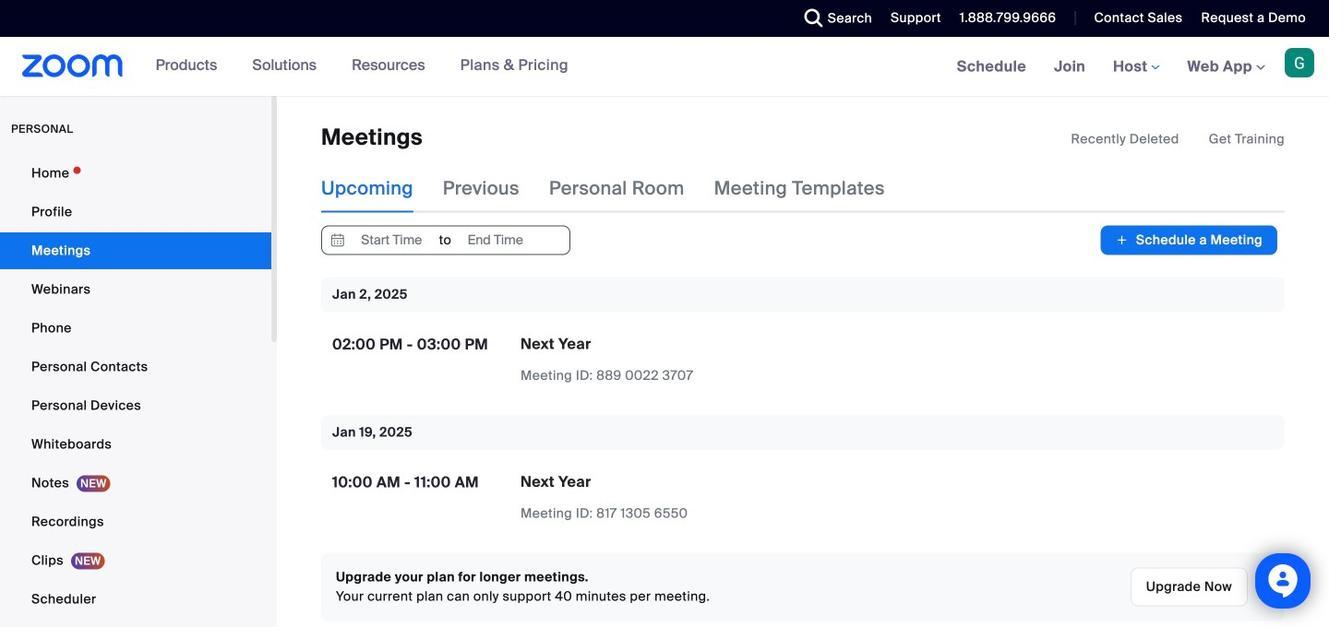 Task type: describe. For each thing, give the bounding box(es) containing it.
add image
[[1116, 231, 1129, 250]]

product information navigation
[[142, 37, 582, 96]]

zoom logo image
[[22, 54, 123, 78]]

1 next year element from the top
[[521, 335, 591, 354]]

1 vertical spatial application
[[521, 335, 844, 386]]

profile picture image
[[1285, 48, 1315, 78]]

date image
[[327, 227, 349, 254]]

Date Range Picker Start field
[[349, 227, 434, 254]]

2 next year element from the top
[[521, 473, 591, 492]]

tabs of meeting tab list
[[321, 165, 915, 213]]



Task type: vqa. For each thing, say whether or not it's contained in the screenshot.
Tabs of meeting tab list
yes



Task type: locate. For each thing, give the bounding box(es) containing it.
0 vertical spatial next year element
[[521, 335, 591, 354]]

application
[[1071, 130, 1285, 149], [521, 335, 844, 386], [521, 473, 844, 524]]

1 vertical spatial next year element
[[521, 473, 591, 492]]

0 vertical spatial application
[[1071, 130, 1285, 149]]

personal menu menu
[[0, 155, 271, 628]]

meetings navigation
[[943, 37, 1329, 97]]

banner
[[0, 37, 1329, 97]]

2 vertical spatial application
[[521, 473, 844, 524]]

Date Range Picker End field
[[453, 227, 538, 254]]

next year element
[[521, 335, 591, 354], [521, 473, 591, 492]]



